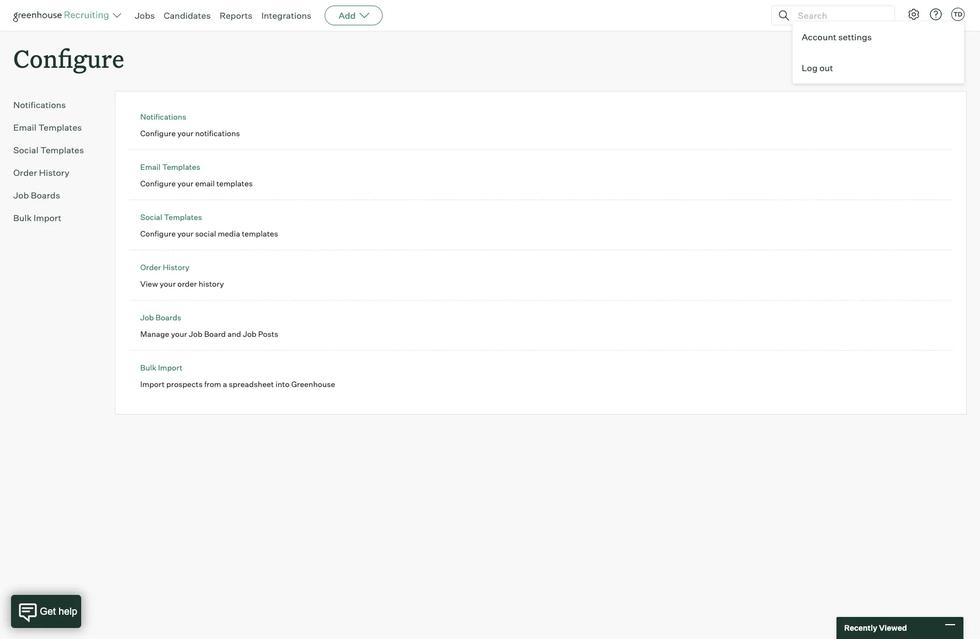 Task type: describe. For each thing, give the bounding box(es) containing it.
spreadsheet
[[229, 380, 274, 389]]

0 horizontal spatial email templates
[[13, 122, 82, 133]]

account settings link
[[793, 22, 964, 52]]

Search text field
[[795, 7, 885, 23]]

order inside order history link
[[13, 167, 37, 178]]

1 horizontal spatial job boards
[[140, 313, 181, 323]]

1 horizontal spatial social templates
[[140, 213, 202, 222]]

0 vertical spatial order history
[[13, 167, 69, 178]]

social templates inside 'link'
[[13, 145, 84, 156]]

candidates link
[[164, 10, 211, 21]]

configure for social templates
[[140, 229, 176, 238]]

prospects
[[166, 380, 203, 389]]

notifications
[[195, 128, 240, 138]]

manage your job board and job posts
[[140, 329, 278, 339]]

into
[[276, 380, 290, 389]]

1 horizontal spatial social templates link
[[140, 213, 202, 222]]

posts
[[258, 329, 278, 339]]

1 horizontal spatial bulk import
[[140, 363, 182, 373]]

recently
[[844, 624, 877, 633]]

log out
[[802, 62, 833, 73]]

1 horizontal spatial job boards link
[[140, 313, 181, 323]]

history
[[199, 279, 224, 289]]

2 vertical spatial import
[[140, 380, 165, 389]]

manage
[[140, 329, 169, 339]]

and
[[227, 329, 241, 339]]

from
[[204, 380, 221, 389]]

greenhouse recruiting image
[[13, 9, 113, 22]]

bulk inside "link"
[[13, 213, 32, 224]]

0 horizontal spatial boards
[[31, 190, 60, 201]]

reports
[[220, 10, 253, 21]]

add
[[339, 10, 356, 21]]

1 horizontal spatial email
[[140, 162, 161, 172]]

your for social
[[177, 229, 193, 238]]

social inside 'link'
[[13, 145, 38, 156]]

0 vertical spatial email templates link
[[13, 121, 97, 134]]

account
[[802, 31, 836, 43]]

media
[[218, 229, 240, 238]]

1 vertical spatial order
[[140, 263, 161, 272]]

1 horizontal spatial history
[[163, 263, 189, 272]]

your for order
[[160, 279, 176, 289]]

1 horizontal spatial bulk
[[140, 363, 156, 373]]

import inside "link"
[[34, 213, 61, 224]]

import prospects from a spreadsheet into greenhouse
[[140, 380, 335, 389]]

configure for notifications
[[140, 128, 176, 138]]

recently viewed
[[844, 624, 907, 633]]

0 vertical spatial job boards link
[[13, 189, 97, 202]]

1 horizontal spatial order history link
[[140, 263, 189, 272]]

0 vertical spatial history
[[39, 167, 69, 178]]



Task type: locate. For each thing, give the bounding box(es) containing it.
1 vertical spatial history
[[163, 263, 189, 272]]

social
[[13, 145, 38, 156], [140, 213, 162, 222]]

0 horizontal spatial order history link
[[13, 166, 97, 180]]

0 vertical spatial boards
[[31, 190, 60, 201]]

0 vertical spatial email templates
[[13, 122, 82, 133]]

bulk import
[[13, 213, 61, 224], [140, 363, 182, 373]]

1 horizontal spatial notifications
[[140, 112, 186, 122]]

your left the notifications
[[177, 128, 193, 138]]

candidates
[[164, 10, 211, 21]]

0 vertical spatial bulk import link
[[13, 212, 97, 225]]

log out link
[[793, 52, 964, 83]]

0 vertical spatial social templates
[[13, 145, 84, 156]]

templates right email
[[216, 179, 253, 188]]

board
[[204, 329, 226, 339]]

a
[[223, 380, 227, 389]]

1 horizontal spatial social
[[140, 213, 162, 222]]

account settings
[[802, 31, 872, 43]]

social
[[195, 229, 216, 238]]

bulk import inside "link"
[[13, 213, 61, 224]]

order history
[[13, 167, 69, 178], [140, 263, 189, 272]]

1 vertical spatial notifications
[[140, 112, 186, 122]]

templates
[[216, 179, 253, 188], [242, 229, 278, 238]]

out
[[820, 62, 833, 73]]

order
[[177, 279, 197, 289]]

job boards link
[[13, 189, 97, 202], [140, 313, 181, 323]]

1 vertical spatial templates
[[242, 229, 278, 238]]

your right manage
[[171, 329, 187, 339]]

your
[[177, 128, 193, 138], [177, 179, 193, 188], [177, 229, 193, 238], [160, 279, 176, 289], [171, 329, 187, 339]]

boards
[[31, 190, 60, 201], [156, 313, 181, 323]]

social templates
[[13, 145, 84, 156], [140, 213, 202, 222]]

your for job
[[171, 329, 187, 339]]

templates
[[38, 122, 82, 133], [40, 145, 84, 156], [162, 162, 200, 172], [164, 213, 202, 222]]

0 vertical spatial job boards
[[13, 190, 60, 201]]

1 vertical spatial job boards link
[[140, 313, 181, 323]]

greenhouse
[[291, 380, 335, 389]]

1 horizontal spatial boards
[[156, 313, 181, 323]]

email templates
[[13, 122, 82, 133], [140, 162, 200, 172]]

1 vertical spatial bulk import link
[[140, 363, 182, 373]]

1 vertical spatial social templates link
[[140, 213, 202, 222]]

job boards
[[13, 190, 60, 201], [140, 313, 181, 323]]

your for email
[[177, 179, 193, 188]]

0 horizontal spatial social templates link
[[13, 144, 97, 157]]

0 horizontal spatial job boards link
[[13, 189, 97, 202]]

0 vertical spatial email
[[13, 122, 36, 133]]

0 vertical spatial bulk
[[13, 213, 32, 224]]

your for notifications
[[177, 128, 193, 138]]

0 vertical spatial social templates link
[[13, 144, 97, 157]]

settings
[[838, 31, 872, 43]]

0 vertical spatial notifications
[[13, 99, 66, 111]]

notifications link
[[13, 98, 97, 112], [140, 112, 186, 122]]

1 horizontal spatial notifications link
[[140, 112, 186, 122]]

1 vertical spatial import
[[158, 363, 182, 373]]

integrations
[[261, 10, 312, 21]]

your right view
[[160, 279, 176, 289]]

social templates link
[[13, 144, 97, 157], [140, 213, 202, 222]]

1 horizontal spatial order history
[[140, 263, 189, 272]]

viewed
[[879, 624, 907, 633]]

configure your social media templates
[[140, 229, 278, 238]]

view your order history
[[140, 279, 224, 289]]

1 horizontal spatial order
[[140, 263, 161, 272]]

templates right media
[[242, 229, 278, 238]]

0 vertical spatial social
[[13, 145, 38, 156]]

1 vertical spatial social
[[140, 213, 162, 222]]

integrations link
[[261, 10, 312, 21]]

1 vertical spatial bulk
[[140, 363, 156, 373]]

email templates link
[[13, 121, 97, 134], [140, 162, 200, 172]]

1 vertical spatial order history link
[[140, 263, 189, 272]]

0 horizontal spatial notifications
[[13, 99, 66, 111]]

0 vertical spatial notifications link
[[13, 98, 97, 112]]

1 vertical spatial social templates
[[140, 213, 202, 222]]

bulk
[[13, 213, 32, 224], [140, 363, 156, 373]]

0 vertical spatial order
[[13, 167, 37, 178]]

your left social
[[177, 229, 193, 238]]

0 horizontal spatial job boards
[[13, 190, 60, 201]]

your left email
[[177, 179, 193, 188]]

history
[[39, 167, 69, 178], [163, 263, 189, 272]]

0 horizontal spatial email templates link
[[13, 121, 97, 134]]

0 vertical spatial templates
[[216, 179, 253, 188]]

add button
[[325, 6, 383, 25]]

0 vertical spatial bulk import
[[13, 213, 61, 224]]

configure image
[[907, 8, 920, 21]]

log
[[802, 62, 818, 73]]

0 vertical spatial import
[[34, 213, 61, 224]]

1 vertical spatial email templates
[[140, 162, 200, 172]]

order
[[13, 167, 37, 178], [140, 263, 161, 272]]

0 horizontal spatial order
[[13, 167, 37, 178]]

1 vertical spatial email
[[140, 162, 161, 172]]

jobs
[[135, 10, 155, 21]]

configure for email templates
[[140, 179, 176, 188]]

0 horizontal spatial history
[[39, 167, 69, 178]]

configure
[[13, 42, 124, 75], [140, 128, 176, 138], [140, 179, 176, 188], [140, 229, 176, 238]]

notifications
[[13, 99, 66, 111], [140, 112, 186, 122]]

1 vertical spatial email templates link
[[140, 162, 200, 172]]

import
[[34, 213, 61, 224], [158, 363, 182, 373], [140, 380, 165, 389]]

td button
[[951, 8, 965, 21]]

0 horizontal spatial notifications link
[[13, 98, 97, 112]]

1 horizontal spatial email templates
[[140, 162, 200, 172]]

0 horizontal spatial social
[[13, 145, 38, 156]]

td menu
[[792, 21, 965, 84]]

0 horizontal spatial bulk
[[13, 213, 32, 224]]

bulk import link
[[13, 212, 97, 225], [140, 363, 182, 373]]

view
[[140, 279, 158, 289]]

reports link
[[220, 10, 253, 21]]

1 vertical spatial notifications link
[[140, 112, 186, 122]]

0 horizontal spatial bulk import
[[13, 213, 61, 224]]

1 vertical spatial job boards
[[140, 313, 181, 323]]

1 horizontal spatial bulk import link
[[140, 363, 182, 373]]

configure your notifications
[[140, 128, 240, 138]]

configure your email templates
[[140, 179, 253, 188]]

td button
[[949, 6, 967, 23]]

0 horizontal spatial social templates
[[13, 145, 84, 156]]

0 vertical spatial order history link
[[13, 166, 97, 180]]

1 vertical spatial order history
[[140, 263, 189, 272]]

1 horizontal spatial email templates link
[[140, 162, 200, 172]]

1 vertical spatial bulk import
[[140, 363, 182, 373]]

td
[[954, 10, 963, 18]]

job
[[13, 190, 29, 201], [140, 313, 154, 323], [189, 329, 202, 339], [243, 329, 256, 339]]

email
[[195, 179, 215, 188]]

0 horizontal spatial email
[[13, 122, 36, 133]]

email
[[13, 122, 36, 133], [140, 162, 161, 172]]

order history link
[[13, 166, 97, 180], [140, 263, 189, 272]]

0 horizontal spatial order history
[[13, 167, 69, 178]]

0 horizontal spatial bulk import link
[[13, 212, 97, 225]]

jobs link
[[135, 10, 155, 21]]

1 vertical spatial boards
[[156, 313, 181, 323]]



Task type: vqa. For each thing, say whether or not it's contained in the screenshot.


